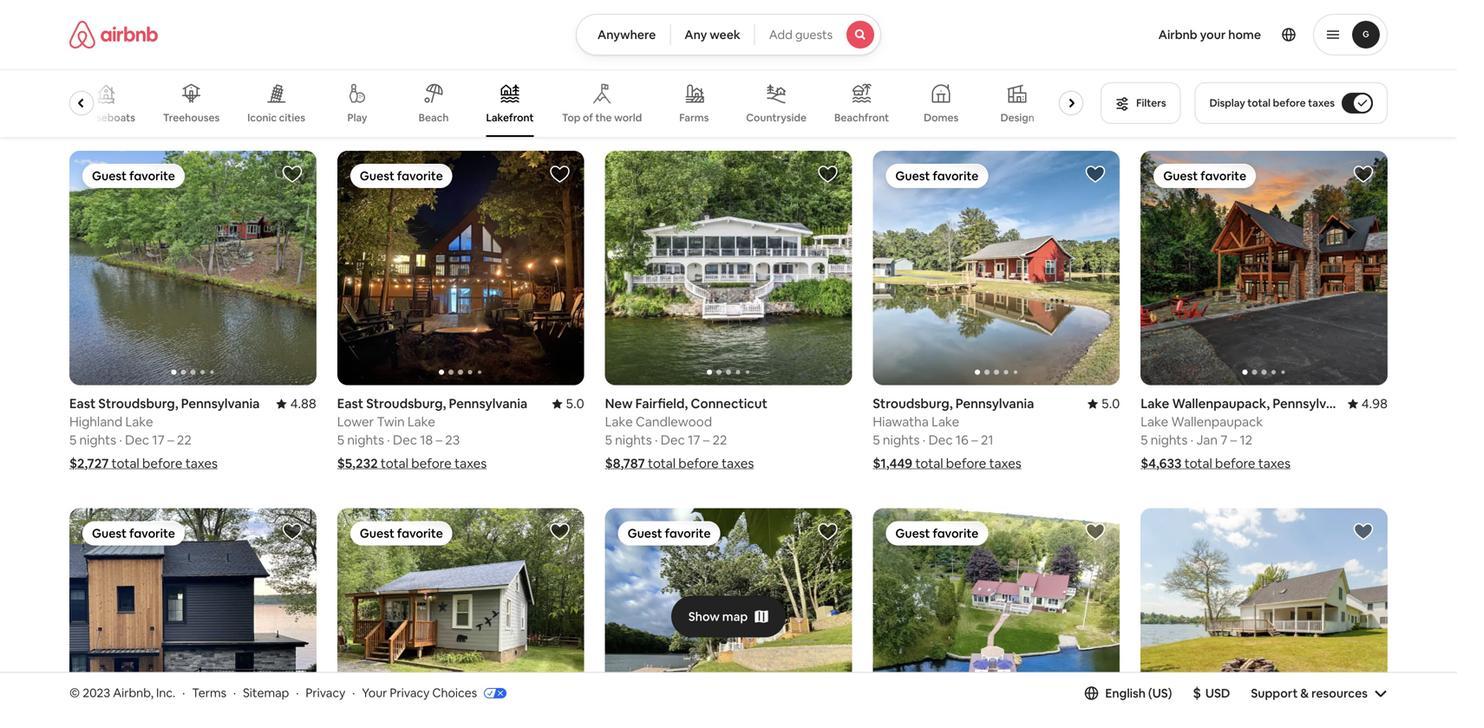 Task type: describe. For each thing, give the bounding box(es) containing it.
world
[[614, 111, 642, 124]]

iconic
[[247, 111, 277, 124]]

before inside new fairfield, connecticut lake candlewood 5 nights · dec 17 – 22 $8,787 total before taxes
[[678, 455, 719, 472]]

4.88 out of 5 average rating image
[[276, 396, 316, 412]]

resources
[[1311, 686, 1368, 701]]

houseboats
[[76, 111, 135, 124]]

stroudsburg, pennsylvania hiawatha lake 5 nights · dec 16 – 21 $1,449 total before taxes
[[873, 396, 1034, 472]]

lake inside east stroudsburg, pennsylvania lower twin lake 5 nights · dec 18 – 23 $5,232 total before taxes
[[407, 414, 435, 431]]

$1,449
[[873, 455, 913, 472]]

$2,727
[[69, 455, 109, 472]]

taxes inside new fairfield, connecticut lake candlewood 5 nights · dec 17 – 22 $8,787 total before taxes
[[722, 455, 754, 472]]

usd
[[1205, 686, 1230, 701]]

– inside east stroudsburg, pennsylvania lower twin lake 5 nights · dec 18 – 23 $5,232 total before taxes
[[436, 432, 442, 449]]

add guests
[[769, 27, 833, 42]]

add to wishlist: kauneonga lake, new york image
[[1353, 522, 1374, 543]]

english
[[1105, 686, 1146, 701]]

your
[[362, 686, 387, 701]]

add to wishlist: lake wallenpaupack, pennsylvania image
[[1353, 164, 1374, 185]]

show map button
[[671, 596, 786, 638]]

12
[[1240, 432, 1252, 449]]

fairfield,
[[635, 396, 688, 412]]

jan
[[1196, 432, 1218, 449]]

nights inside lake wallenpaupack 5 nights · jan 7 – 12 $4,633 total before taxes
[[1151, 432, 1188, 449]]

nights inside east stroudsburg, pennsylvania lower twin lake 5 nights · dec 18 – 23 $5,232 total before taxes
[[347, 432, 384, 449]]

add to wishlist: ferndale, new york image
[[550, 522, 570, 543]]

treehouses
[[163, 111, 220, 124]]

– inside the stroudsburg, pennsylvania hiawatha lake 5 nights · dec 16 – 21 $1,449 total before taxes
[[971, 432, 978, 449]]

lake inside new fairfield, connecticut lake candlewood 5 nights · dec 17 – 22 $8,787 total before taxes
[[605, 414, 633, 431]]

taxes inside lake wallenpaupack 5 nights · jan 7 – 12 $4,633 total before taxes
[[1258, 455, 1291, 472]]

anywhere
[[597, 27, 656, 42]]

wallenpaupack
[[1171, 414, 1263, 431]]

week
[[710, 27, 740, 42]]

· right terms link
[[233, 686, 236, 701]]

east for east stroudsburg, pennsylvania highland lake 5 nights · dec 17 – 22 $2,727 total before taxes
[[69, 396, 96, 412]]

support & resources button
[[1251, 686, 1388, 701]]

lake inside lake wallenpaupack 5 nights · jan 7 – 12 $4,633 total before taxes
[[1141, 414, 1168, 431]]

any week
[[685, 27, 740, 42]]

support
[[1251, 686, 1298, 701]]

countryside
[[746, 111, 807, 124]]

profile element
[[902, 0, 1388, 69]]

english (us) button
[[1084, 686, 1172, 701]]

airbnb your home
[[1158, 27, 1261, 42]]

group containing houseboats
[[69, 69, 1090, 137]]

4.98
[[1361, 396, 1388, 412]]

before inside east stroudsburg, pennsylvania lower twin lake 5 nights · dec 18 – 23 $5,232 total before taxes
[[411, 455, 452, 472]]

nights inside new fairfield, connecticut lake candlewood 5 nights · dec 17 – 22 $8,787 total before taxes
[[615, 432, 652, 449]]

stroudsburg, for twin
[[366, 396, 446, 412]]

©
[[69, 686, 80, 701]]

beach
[[419, 111, 449, 124]]

dec inside the stroudsburg, pennsylvania hiawatha lake 5 nights · dec 16 – 21 $1,449 total before taxes
[[928, 432, 953, 449]]

© 2023 airbnb, inc. ·
[[69, 686, 185, 701]]

dec inside east stroudsburg, pennsylvania highland lake 5 nights · dec 17 – 22 $2,727 total before taxes
[[125, 432, 149, 449]]

– inside east stroudsburg, pennsylvania highland lake 5 nights · dec 17 – 22 $2,727 total before taxes
[[167, 432, 174, 449]]

(us)
[[1148, 686, 1172, 701]]

4.88
[[290, 396, 316, 412]]

5 inside new fairfield, connecticut lake candlewood 5 nights · dec 17 – 22 $8,787 total before taxes
[[605, 432, 612, 449]]

dec inside new fairfield, connecticut lake candlewood 5 nights · dec 17 – 22 $8,787 total before taxes
[[661, 432, 685, 449]]

choices
[[432, 686, 477, 701]]

5.0 out of 5 average rating image for east stroudsburg, pennsylvania
[[552, 396, 584, 412]]

your privacy choices link
[[362, 686, 507, 703]]

your privacy choices
[[362, 686, 477, 701]]

east for east stroudsburg, pennsylvania lower twin lake 5 nights · dec 18 – 23 $5,232 total before taxes
[[337, 396, 363, 412]]

twin
[[377, 414, 405, 431]]

4.98 out of 5 average rating image
[[1348, 396, 1388, 412]]

add to wishlist: east stroudsburg, pennsylvania image
[[282, 164, 303, 185]]

sitemap link
[[243, 686, 289, 701]]

add to wishlist: branchville, new jersey image
[[282, 522, 303, 543]]

highland
[[69, 414, 122, 431]]

before inside lake wallenpaupack 5 nights · jan 7 – 12 $4,633 total before taxes
[[1215, 455, 1255, 472]]

display
[[1210, 96, 1245, 110]]

beachfront
[[834, 111, 889, 124]]

21
[[981, 432, 994, 449]]

before right display
[[1273, 96, 1306, 110]]

· inside new fairfield, connecticut lake candlewood 5 nights · dec 17 – 22 $8,787 total before taxes
[[655, 432, 658, 449]]

support & resources
[[1251, 686, 1368, 701]]

$5,232
[[337, 455, 378, 472]]

any
[[685, 27, 707, 42]]

23
[[445, 432, 460, 449]]

taxes inside east stroudsburg, pennsylvania lower twin lake 5 nights · dec 18 – 23 $5,232 total before taxes
[[454, 455, 487, 472]]

pennsylvania inside the stroudsburg, pennsylvania hiawatha lake 5 nights · dec 16 – 21 $1,449 total before taxes
[[955, 396, 1034, 412]]

· inside the stroudsburg, pennsylvania hiawatha lake 5 nights · dec 16 – 21 $1,449 total before taxes
[[923, 432, 926, 449]]

connecticut
[[691, 396, 767, 412]]

· left your
[[352, 686, 355, 701]]

lower
[[337, 414, 374, 431]]

inc.
[[156, 686, 175, 701]]

5 inside the stroudsburg, pennsylvania hiawatha lake 5 nights · dec 16 – 21 $1,449 total before taxes
[[873, 432, 880, 449]]

terms · sitemap · privacy ·
[[192, 686, 355, 701]]

design
[[1000, 111, 1034, 124]]



Task type: locate. For each thing, give the bounding box(es) containing it.
2 nights from the left
[[347, 432, 384, 449]]

nights down hiawatha
[[883, 432, 920, 449]]

east
[[69, 396, 96, 412], [337, 396, 363, 412]]

1 lake from the left
[[125, 414, 153, 431]]

pennsylvania for dec 17 – 22
[[181, 396, 260, 412]]

– inside new fairfield, connecticut lake candlewood 5 nights · dec 17 – 22 $8,787 total before taxes
[[703, 432, 710, 449]]

east up highland
[[69, 396, 96, 412]]

· right inc.
[[182, 686, 185, 701]]

22 inside new fairfield, connecticut lake candlewood 5 nights · dec 17 – 22 $8,787 total before taxes
[[712, 432, 727, 449]]

total right $8,787
[[648, 455, 676, 472]]

new
[[605, 396, 633, 412]]

7
[[1220, 432, 1228, 449]]

5.0 for east stroudsburg, pennsylvania lower twin lake 5 nights · dec 18 – 23 $5,232 total before taxes
[[566, 396, 584, 412]]

east stroudsburg, pennsylvania highland lake 5 nights · dec 17 – 22 $2,727 total before taxes
[[69, 396, 260, 472]]

&
[[1300, 686, 1309, 701]]

· down highland
[[119, 432, 122, 449]]

2 horizontal spatial stroudsburg,
[[873, 396, 953, 412]]

18
[[420, 432, 433, 449]]

privacy link
[[306, 686, 345, 701]]

4 lake from the left
[[605, 414, 633, 431]]

total right $2,727 at the left bottom of page
[[111, 455, 139, 472]]

lakefront
[[486, 111, 534, 124]]

lake up 18
[[407, 414, 435, 431]]

5.0 for stroudsburg, pennsylvania hiawatha lake 5 nights · dec 16 – 21 $1,449 total before taxes
[[1101, 396, 1120, 412]]

– inside lake wallenpaupack 5 nights · jan 7 – 12 $4,633 total before taxes
[[1230, 432, 1237, 449]]

None search field
[[576, 14, 881, 56]]

taxes inside east stroudsburg, pennsylvania highland lake 5 nights · dec 17 – 22 $2,727 total before taxes
[[185, 455, 218, 472]]

22 inside east stroudsburg, pennsylvania highland lake 5 nights · dec 17 – 22 $2,727 total before taxes
[[177, 432, 191, 449]]

before down 16
[[946, 455, 986, 472]]

pennsylvania up the 23
[[449, 396, 528, 412]]

add guests button
[[754, 14, 881, 56]]

display total before taxes
[[1210, 96, 1335, 110]]

5 nights from the left
[[1151, 432, 1188, 449]]

dec inside east stroudsburg, pennsylvania lower twin lake 5 nights · dec 18 – 23 $5,232 total before taxes
[[393, 432, 417, 449]]

before down candlewood
[[678, 455, 719, 472]]

map
[[722, 609, 748, 625]]

· inside east stroudsburg, pennsylvania highland lake 5 nights · dec 17 – 22 $2,727 total before taxes
[[119, 432, 122, 449]]

1 horizontal spatial 22
[[712, 432, 727, 449]]

before right $2,727 at the left bottom of page
[[142, 455, 183, 472]]

group
[[69, 69, 1090, 137], [69, 151, 316, 386], [337, 151, 584, 386], [605, 151, 852, 386], [873, 151, 1120, 386], [1141, 151, 1388, 386], [69, 509, 316, 715], [337, 509, 584, 715], [605, 509, 852, 715], [873, 509, 1120, 715], [1141, 509, 1388, 715]]

nights inside east stroudsburg, pennsylvania highland lake 5 nights · dec 17 – 22 $2,727 total before taxes
[[79, 432, 116, 449]]

add to wishlist: newton, new jersey image
[[817, 522, 838, 543]]

the
[[595, 111, 612, 124]]

0 horizontal spatial privacy
[[306, 686, 345, 701]]

lake wallenpaupack 5 nights · jan 7 – 12 $4,633 total before taxes
[[1141, 414, 1291, 472]]

1 horizontal spatial 5.0 out of 5 average rating image
[[1087, 396, 1120, 412]]

total inside east stroudsburg, pennsylvania highland lake 5 nights · dec 17 – 22 $2,727 total before taxes
[[111, 455, 139, 472]]

1 dec from the left
[[125, 432, 149, 449]]

none search field containing anywhere
[[576, 14, 881, 56]]

2 east from the left
[[337, 396, 363, 412]]

5 up $4,633
[[1141, 432, 1148, 449]]

17 inside new fairfield, connecticut lake candlewood 5 nights · dec 17 – 22 $8,787 total before taxes
[[688, 432, 700, 449]]

stroudsburg, up the 'twin'
[[366, 396, 446, 412]]

0 horizontal spatial pennsylvania
[[181, 396, 260, 412]]

terms
[[192, 686, 226, 701]]

2 5.0 out of 5 average rating image from the left
[[1087, 396, 1120, 412]]

5 up "$1,449"
[[873, 432, 880, 449]]

5.0 out of 5 average rating image
[[552, 396, 584, 412], [1087, 396, 1120, 412]]

5.0 out of 5 average rating image for stroudsburg, pennsylvania
[[1087, 396, 1120, 412]]

filters
[[1136, 96, 1166, 110]]

before inside the stroudsburg, pennsylvania hiawatha lake 5 nights · dec 16 – 21 $1,449 total before taxes
[[946, 455, 986, 472]]

lake down new
[[605, 414, 633, 431]]

nights down highland
[[79, 432, 116, 449]]

stroudsburg,
[[98, 396, 178, 412], [366, 396, 446, 412], [873, 396, 953, 412]]

stroudsburg, inside east stroudsburg, pennsylvania lower twin lake 5 nights · dec 18 – 23 $5,232 total before taxes
[[366, 396, 446, 412]]

east up lower
[[337, 396, 363, 412]]

stroudsburg, inside the stroudsburg, pennsylvania hiawatha lake 5 nights · dec 16 – 21 $1,449 total before taxes
[[873, 396, 953, 412]]

1 horizontal spatial east
[[337, 396, 363, 412]]

taxes
[[1308, 96, 1335, 110], [185, 455, 218, 472], [454, 455, 487, 472], [989, 455, 1021, 472], [722, 455, 754, 472], [1258, 455, 1291, 472]]

2 – from the left
[[436, 432, 442, 449]]

3 lake from the left
[[932, 414, 959, 431]]

· inside lake wallenpaupack 5 nights · jan 7 – 12 $4,633 total before taxes
[[1190, 432, 1193, 449]]

stroudsburg, for lake
[[98, 396, 178, 412]]

guests
[[795, 27, 833, 42]]

east inside east stroudsburg, pennsylvania highland lake 5 nights · dec 17 – 22 $2,727 total before taxes
[[69, 396, 96, 412]]

1 nights from the left
[[79, 432, 116, 449]]

$8,787
[[605, 455, 645, 472]]

stroudsburg, up highland
[[98, 396, 178, 412]]

play
[[347, 111, 367, 124]]

·
[[119, 432, 122, 449], [387, 432, 390, 449], [923, 432, 926, 449], [655, 432, 658, 449], [1190, 432, 1193, 449], [182, 686, 185, 701], [233, 686, 236, 701], [296, 686, 299, 701], [352, 686, 355, 701]]

4 5 from the left
[[605, 432, 612, 449]]

· down candlewood
[[655, 432, 658, 449]]

2 dec from the left
[[393, 432, 417, 449]]

5 inside lake wallenpaupack 5 nights · jan 7 – 12 $4,633 total before taxes
[[1141, 432, 1148, 449]]

lake up $4,633
[[1141, 414, 1168, 431]]

1 horizontal spatial privacy
[[390, 686, 430, 701]]

22
[[177, 432, 191, 449], [712, 432, 727, 449]]

2 lake from the left
[[407, 414, 435, 431]]

1 5.0 from the left
[[566, 396, 584, 412]]

$ usd
[[1193, 685, 1230, 702]]

nights up $8,787
[[615, 432, 652, 449]]

your
[[1200, 27, 1226, 42]]

top
[[562, 111, 581, 124]]

5 up $2,727 at the left bottom of page
[[69, 432, 77, 449]]

taxes inside the stroudsburg, pennsylvania hiawatha lake 5 nights · dec 16 – 21 $1,449 total before taxes
[[989, 455, 1021, 472]]

total inside new fairfield, connecticut lake candlewood 5 nights · dec 17 – 22 $8,787 total before taxes
[[648, 455, 676, 472]]

1 5 from the left
[[69, 432, 77, 449]]

add to wishlist: stroudsburg, pennsylvania image
[[1085, 164, 1106, 185]]

17 for lake
[[152, 432, 165, 449]]

anywhere button
[[576, 14, 671, 56]]

any week button
[[670, 14, 755, 56]]

nights down lower
[[347, 432, 384, 449]]

· inside east stroudsburg, pennsylvania lower twin lake 5 nights · dec 18 – 23 $5,232 total before taxes
[[387, 432, 390, 449]]

0 horizontal spatial 5.0
[[566, 396, 584, 412]]

nights up $4,633
[[1151, 432, 1188, 449]]

english (us)
[[1105, 686, 1172, 701]]

3 – from the left
[[971, 432, 978, 449]]

17 for candlewood
[[688, 432, 700, 449]]

add to wishlist: east stroudsburg, pennsylvania image
[[550, 164, 570, 185]]

3 nights from the left
[[883, 432, 920, 449]]

1 horizontal spatial 5.0
[[1101, 396, 1120, 412]]

1 5.0 out of 5 average rating image from the left
[[552, 396, 584, 412]]

3 pennsylvania from the left
[[955, 396, 1034, 412]]

· left 'jan'
[[1190, 432, 1193, 449]]

privacy left your
[[306, 686, 345, 701]]

hiawatha
[[873, 414, 929, 431]]

nights
[[79, 432, 116, 449], [347, 432, 384, 449], [883, 432, 920, 449], [615, 432, 652, 449], [1151, 432, 1188, 449]]

lake up 16
[[932, 414, 959, 431]]

· down hiawatha
[[923, 432, 926, 449]]

airbnb
[[1158, 27, 1197, 42]]

2 17 from the left
[[688, 432, 700, 449]]

2 stroudsburg, from the left
[[366, 396, 446, 412]]

before down 18
[[411, 455, 452, 472]]

total
[[1247, 96, 1271, 110], [111, 455, 139, 472], [381, 455, 408, 472], [915, 455, 943, 472], [648, 455, 676, 472], [1184, 455, 1212, 472]]

2 22 from the left
[[712, 432, 727, 449]]

17 inside east stroudsburg, pennsylvania highland lake 5 nights · dec 17 – 22 $2,727 total before taxes
[[152, 432, 165, 449]]

lake
[[125, 414, 153, 431], [407, 414, 435, 431], [932, 414, 959, 431], [605, 414, 633, 431], [1141, 414, 1168, 431]]

5 5 from the left
[[1141, 432, 1148, 449]]

lake inside east stroudsburg, pennsylvania highland lake 5 nights · dec 17 – 22 $2,727 total before taxes
[[125, 414, 153, 431]]

east inside east stroudsburg, pennsylvania lower twin lake 5 nights · dec 18 – 23 $5,232 total before taxes
[[337, 396, 363, 412]]

0 horizontal spatial 5.0 out of 5 average rating image
[[552, 396, 584, 412]]

5 inside east stroudsburg, pennsylvania highland lake 5 nights · dec 17 – 22 $2,727 total before taxes
[[69, 432, 77, 449]]

terms link
[[192, 686, 226, 701]]

1 horizontal spatial stroudsburg,
[[366, 396, 446, 412]]

show map
[[688, 609, 748, 625]]

1 22 from the left
[[177, 432, 191, 449]]

1 pennsylvania from the left
[[181, 396, 260, 412]]

total right "$1,449"
[[915, 455, 943, 472]]

domes
[[924, 111, 959, 124]]

show
[[688, 609, 720, 625]]

privacy
[[306, 686, 345, 701], [390, 686, 430, 701]]

0 horizontal spatial 22
[[177, 432, 191, 449]]

· left privacy link
[[296, 686, 299, 701]]

airbnb your home link
[[1148, 16, 1271, 53]]

2 5 from the left
[[337, 432, 344, 449]]

stroudsburg, inside east stroudsburg, pennsylvania highland lake 5 nights · dec 17 – 22 $2,727 total before taxes
[[98, 396, 178, 412]]

of
[[583, 111, 593, 124]]

5.0
[[566, 396, 584, 412], [1101, 396, 1120, 412]]

4 nights from the left
[[615, 432, 652, 449]]

stroudsburg, up hiawatha
[[873, 396, 953, 412]]

total right display
[[1247, 96, 1271, 110]]

5
[[69, 432, 77, 449], [337, 432, 344, 449], [873, 432, 880, 449], [605, 432, 612, 449], [1141, 432, 1148, 449]]

east stroudsburg, pennsylvania lower twin lake 5 nights · dec 18 – 23 $5,232 total before taxes
[[337, 396, 528, 472]]

0 horizontal spatial 17
[[152, 432, 165, 449]]

total inside east stroudsburg, pennsylvania lower twin lake 5 nights · dec 18 – 23 $5,232 total before taxes
[[381, 455, 408, 472]]

16
[[956, 432, 969, 449]]

iconic cities
[[247, 111, 305, 124]]

cities
[[279, 111, 305, 124]]

4 – from the left
[[703, 432, 710, 449]]

filters button
[[1101, 82, 1181, 124]]

add to wishlist: new fairfield, connecticut image
[[817, 164, 838, 185]]

3 dec from the left
[[928, 432, 953, 449]]

4 dec from the left
[[661, 432, 685, 449]]

5 up $8,787
[[605, 432, 612, 449]]

new fairfield, connecticut lake candlewood 5 nights · dec 17 – 22 $8,787 total before taxes
[[605, 396, 767, 472]]

17
[[152, 432, 165, 449], [688, 432, 700, 449]]

$4,633
[[1141, 455, 1182, 472]]

22 for lake
[[177, 432, 191, 449]]

pennsylvania up 21 on the bottom right of page
[[955, 396, 1034, 412]]

sitemap
[[243, 686, 289, 701]]

farms
[[679, 111, 709, 124]]

5 down lower
[[337, 432, 344, 449]]

3 stroudsburg, from the left
[[873, 396, 953, 412]]

nights inside the stroudsburg, pennsylvania hiawatha lake 5 nights · dec 16 – 21 $1,449 total before taxes
[[883, 432, 920, 449]]

home
[[1228, 27, 1261, 42]]

· down the 'twin'
[[387, 432, 390, 449]]

add to wishlist: middlefield, connecticut image
[[1085, 522, 1106, 543]]

pennsylvania for dec 18 – 23
[[449, 396, 528, 412]]

airbnb,
[[113, 686, 153, 701]]

2 horizontal spatial pennsylvania
[[955, 396, 1034, 412]]

5 – from the left
[[1230, 432, 1237, 449]]

1 – from the left
[[167, 432, 174, 449]]

lake inside the stroudsburg, pennsylvania hiawatha lake 5 nights · dec 16 – 21 $1,449 total before taxes
[[932, 414, 959, 431]]

1 stroudsburg, from the left
[[98, 396, 178, 412]]

total inside lake wallenpaupack 5 nights · jan 7 – 12 $4,633 total before taxes
[[1184, 455, 1212, 472]]

$
[[1193, 685, 1201, 702]]

pennsylvania inside east stroudsburg, pennsylvania highland lake 5 nights · dec 17 – 22 $2,727 total before taxes
[[181, 396, 260, 412]]

22 for candlewood
[[712, 432, 727, 449]]

pennsylvania left 4.88 out of 5 average rating icon at the bottom of the page
[[181, 396, 260, 412]]

add
[[769, 27, 793, 42]]

privacy right your
[[390, 686, 430, 701]]

1 horizontal spatial 17
[[688, 432, 700, 449]]

2 pennsylvania from the left
[[449, 396, 528, 412]]

2023
[[83, 686, 110, 701]]

0 horizontal spatial stroudsburg,
[[98, 396, 178, 412]]

total right $5,232
[[381, 455, 408, 472]]

dec
[[125, 432, 149, 449], [393, 432, 417, 449], [928, 432, 953, 449], [661, 432, 685, 449]]

pennsylvania inside east stroudsburg, pennsylvania lower twin lake 5 nights · dec 18 – 23 $5,232 total before taxes
[[449, 396, 528, 412]]

1 horizontal spatial pennsylvania
[[449, 396, 528, 412]]

2 privacy from the left
[[390, 686, 430, 701]]

–
[[167, 432, 174, 449], [436, 432, 442, 449], [971, 432, 978, 449], [703, 432, 710, 449], [1230, 432, 1237, 449]]

lake right highland
[[125, 414, 153, 431]]

pennsylvania
[[181, 396, 260, 412], [449, 396, 528, 412], [955, 396, 1034, 412]]

total inside the stroudsburg, pennsylvania hiawatha lake 5 nights · dec 16 – 21 $1,449 total before taxes
[[915, 455, 943, 472]]

candlewood
[[636, 414, 712, 431]]

before down 12
[[1215, 455, 1255, 472]]

top of the world
[[562, 111, 642, 124]]

1 17 from the left
[[152, 432, 165, 449]]

2 5.0 from the left
[[1101, 396, 1120, 412]]

0 horizontal spatial east
[[69, 396, 96, 412]]

5 inside east stroudsburg, pennsylvania lower twin lake 5 nights · dec 18 – 23 $5,232 total before taxes
[[337, 432, 344, 449]]

1 east from the left
[[69, 396, 96, 412]]

1 privacy from the left
[[306, 686, 345, 701]]

5 lake from the left
[[1141, 414, 1168, 431]]

before inside east stroudsburg, pennsylvania highland lake 5 nights · dec 17 – 22 $2,727 total before taxes
[[142, 455, 183, 472]]

total down 'jan'
[[1184, 455, 1212, 472]]

3 5 from the left
[[873, 432, 880, 449]]



Task type: vqa. For each thing, say whether or not it's contained in the screenshot.
the leftmost 17
yes



